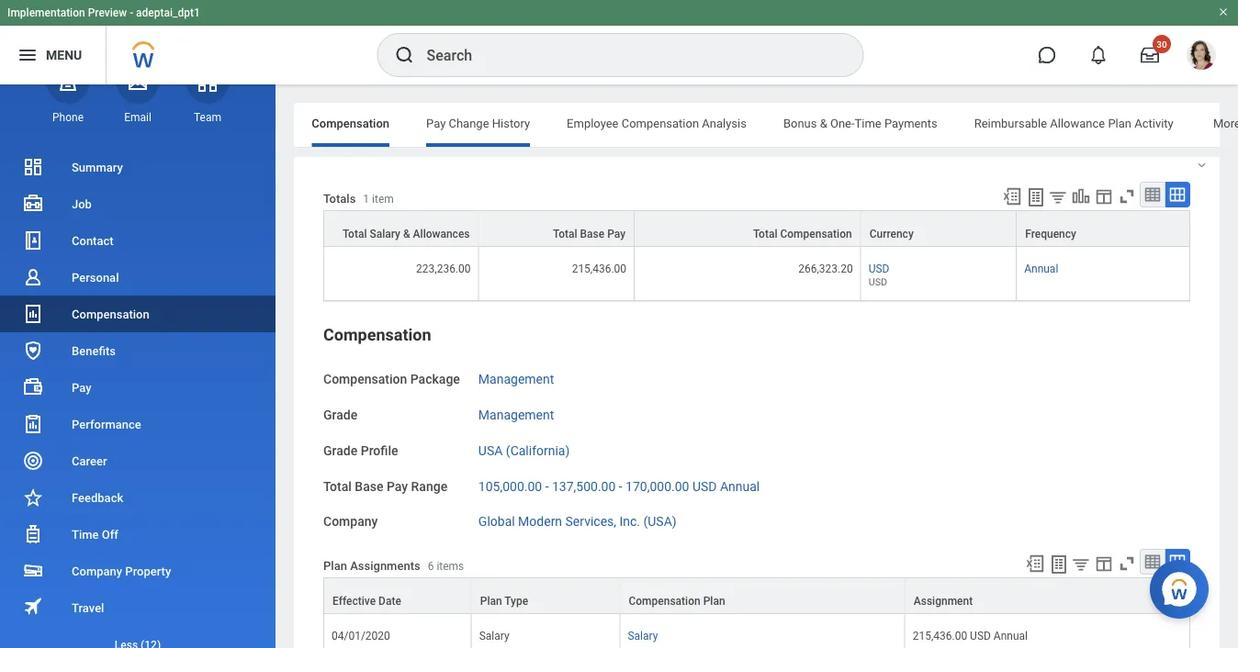 Task type: vqa. For each thing, say whether or not it's contained in the screenshot.
This at the bottom of page
no



Task type: locate. For each thing, give the bounding box(es) containing it.
- right preview
[[130, 6, 133, 19]]

215,436.00 for 215,436.00
[[572, 263, 627, 276]]

select to filter grid data image left click to view/edit grid preferences icon
[[1071, 555, 1092, 574]]

grade for grade profile
[[323, 444, 358, 459]]

export to worksheets image
[[1026, 187, 1048, 209], [1048, 554, 1071, 576]]

grade profile
[[323, 444, 398, 459]]

compensation up the "266,323.20"
[[781, 228, 852, 241]]

compensation down the personal
[[72, 307, 150, 321]]

2 expand table image from the top
[[1169, 553, 1187, 572]]

1 vertical spatial expand table image
[[1169, 553, 1187, 572]]

export to worksheets image right export to excel icon
[[1048, 554, 1071, 576]]

0 vertical spatial grade
[[323, 408, 358, 423]]

select to filter grid data image
[[1048, 187, 1069, 207], [1071, 555, 1092, 574]]

salary
[[370, 228, 401, 241], [479, 630, 510, 643], [628, 630, 658, 643]]

1 vertical spatial grade
[[323, 444, 358, 459]]

fullscreen image right click to view/edit grid preferences icon
[[1117, 554, 1138, 574]]

totals
[[323, 191, 356, 205]]

compensation
[[312, 116, 390, 130], [622, 116, 699, 130], [781, 228, 852, 241], [72, 307, 150, 321], [323, 326, 431, 345], [323, 372, 407, 387], [629, 595, 701, 608]]

1 vertical spatial base
[[355, 479, 384, 494]]

time left the off
[[72, 528, 99, 542]]

expand/collapse chart image
[[1071, 187, 1092, 207]]

salary inside popup button
[[370, 228, 401, 241]]

company
[[323, 515, 378, 530], [72, 565, 122, 578]]

services,
[[566, 515, 617, 530]]

& inside tab list
[[820, 116, 828, 130]]

& left allowances
[[403, 228, 410, 241]]

1 vertical spatial fullscreen image
[[1117, 554, 1138, 574]]

-
[[130, 6, 133, 19], [546, 479, 549, 494], [619, 479, 623, 494]]

base inside popup button
[[580, 228, 605, 241]]

personal
[[72, 271, 119, 284]]

adeptai_dpt1
[[136, 6, 200, 19]]

contact image
[[22, 230, 44, 252]]

1 vertical spatial company
[[72, 565, 122, 578]]

select to filter grid data image left expand/collapse chart icon at top
[[1048, 187, 1069, 207]]

1 vertical spatial management link
[[479, 404, 554, 423]]

0 horizontal spatial export to worksheets image
[[1026, 187, 1048, 209]]

plan type button
[[472, 579, 620, 614]]

menu banner
[[0, 0, 1239, 85]]

implementation
[[7, 6, 85, 19]]

payments
[[885, 116, 938, 130]]

1 row from the top
[[323, 211, 1191, 247]]

annual down "assignment" popup button
[[994, 630, 1028, 643]]

1 horizontal spatial company
[[323, 515, 378, 530]]

0 horizontal spatial select to filter grid data image
[[1048, 187, 1069, 207]]

toolbar inside compensation group
[[1017, 549, 1191, 578]]

toolbar up "assignment" popup button
[[1017, 549, 1191, 578]]

1 horizontal spatial time
[[855, 116, 882, 130]]

benefits link
[[0, 333, 276, 369]]

1 horizontal spatial salary
[[479, 630, 510, 643]]

effective date
[[333, 595, 401, 608]]

total compensation
[[754, 228, 852, 241]]

1 vertical spatial management
[[479, 408, 554, 423]]

grade
[[323, 408, 358, 423], [323, 444, 358, 459]]

1 horizontal spatial base
[[580, 228, 605, 241]]

Search Workday  search field
[[427, 35, 826, 75]]

& left the one-
[[820, 116, 828, 130]]

search image
[[394, 44, 416, 66]]

effective
[[333, 595, 376, 608]]

total for total compensation
[[754, 228, 778, 241]]

0 vertical spatial toolbar
[[994, 182, 1191, 211]]

total base pay button
[[479, 211, 634, 246]]

activity
[[1135, 116, 1174, 130]]

0 vertical spatial expand table image
[[1169, 186, 1187, 204]]

phone image
[[55, 71, 81, 94]]

0 vertical spatial time
[[855, 116, 882, 130]]

2 management from the top
[[479, 408, 554, 423]]

grade up grade profile at the left
[[323, 408, 358, 423]]

package
[[411, 372, 460, 387]]

effective date button
[[324, 579, 471, 614]]

career
[[72, 454, 107, 468]]

1 horizontal spatial select to filter grid data image
[[1071, 555, 1092, 574]]

profile logan mcneil image
[[1187, 40, 1217, 74]]

inc.
[[620, 515, 641, 530]]

0 horizontal spatial -
[[130, 6, 133, 19]]

pay inside compensation group
[[387, 479, 408, 494]]

0 vertical spatial base
[[580, 228, 605, 241]]

total base pay range
[[323, 479, 448, 494]]

pay inside tab list
[[426, 116, 446, 130]]

click to view/edit grid preferences image
[[1094, 554, 1115, 574]]

global modern services, inc. (usa)
[[479, 515, 677, 530]]

annual right 170,000.00
[[720, 479, 760, 494]]

management for grade
[[479, 408, 554, 423]]

base inside compensation group
[[355, 479, 384, 494]]

company down total base pay range at the bottom of the page
[[323, 515, 378, 530]]

1 horizontal spatial export to worksheets image
[[1048, 554, 1071, 576]]

0 horizontal spatial &
[[403, 228, 410, 241]]

list
[[0, 149, 276, 649]]

105,000.00 - 137,500.00 - 170,000.00 usd annual
[[479, 479, 760, 494]]

row containing total salary & allowances
[[323, 211, 1191, 247]]

travel image
[[22, 596, 44, 618]]

currency button
[[862, 211, 1017, 246]]

row
[[323, 211, 1191, 247], [323, 247, 1191, 302], [323, 578, 1191, 615], [323, 615, 1191, 649]]

assignment
[[914, 595, 973, 608]]

3 row from the top
[[323, 578, 1191, 615]]

global
[[479, 515, 515, 530]]

total compensation button
[[635, 211, 861, 246]]

0 vertical spatial company
[[323, 515, 378, 530]]

compensation button
[[323, 326, 431, 345]]

salary down plan type
[[479, 630, 510, 643]]

- up inc.
[[619, 479, 623, 494]]

2 management link from the top
[[479, 404, 554, 423]]

toolbar
[[994, 182, 1191, 211], [1017, 549, 1191, 578]]

type
[[505, 595, 528, 608]]

total inside compensation group
[[323, 479, 352, 494]]

assignment button
[[906, 579, 1190, 614]]

totals 1 item
[[323, 191, 394, 205]]

tab list
[[181, 103, 1239, 147]]

compensation plan button
[[621, 579, 905, 614]]

- up 'modern'
[[546, 479, 549, 494]]

date
[[379, 595, 401, 608]]

feedback link
[[0, 480, 276, 516]]

pay link
[[0, 369, 276, 406]]

0 vertical spatial fullscreen image
[[1117, 187, 1138, 207]]

grade left profile at left bottom
[[323, 444, 358, 459]]

time left payments
[[855, 116, 882, 130]]

pay change history
[[426, 116, 530, 130]]

fullscreen image right click to view/edit grid preferences image
[[1117, 187, 1138, 207]]

total salary & allowances
[[343, 228, 470, 241]]

phone button
[[47, 61, 89, 125]]

change
[[449, 116, 489, 130]]

annual down 'frequency' on the right top of the page
[[1025, 263, 1059, 276]]

company property link
[[0, 553, 276, 590]]

management
[[479, 372, 554, 387], [479, 408, 554, 423]]

bonus & one-time payments
[[784, 116, 938, 130]]

0 horizontal spatial 215,436.00
[[572, 263, 627, 276]]

compensation link
[[0, 296, 276, 333]]

base
[[580, 228, 605, 241], [355, 479, 384, 494]]

company inside compensation group
[[323, 515, 378, 530]]

1 management link from the top
[[479, 369, 554, 387]]

0 vertical spatial 215,436.00
[[572, 263, 627, 276]]

2 grade from the top
[[323, 444, 358, 459]]

compensation group
[[323, 325, 1191, 649]]

usd down assignment
[[970, 630, 991, 643]]

expand table image right table image on the bottom right
[[1169, 553, 1187, 572]]

1 horizontal spatial &
[[820, 116, 828, 130]]

assignments
[[350, 559, 421, 573]]

company inside list
[[72, 565, 122, 578]]

pay inside pay link
[[72, 381, 91, 395]]

travel
[[72, 601, 104, 615]]

employee
[[567, 116, 619, 130]]

export to worksheets image right export to excel image
[[1026, 187, 1048, 209]]

1 vertical spatial time
[[72, 528, 99, 542]]

frequency
[[1026, 228, 1077, 241]]

expand table image right table icon
[[1169, 186, 1187, 204]]

grade for grade
[[323, 408, 358, 423]]

frequency button
[[1017, 211, 1190, 246]]

salary down compensation plan
[[628, 630, 658, 643]]

close environment banner image
[[1218, 6, 1230, 17]]

1 grade from the top
[[323, 408, 358, 423]]

usd down currency
[[869, 263, 890, 276]]

0 horizontal spatial company
[[72, 565, 122, 578]]

table image
[[1144, 186, 1162, 204]]

215,436.00 down assignment
[[913, 630, 968, 643]]

reimbursable allowance plan activity
[[975, 116, 1174, 130]]

0 vertical spatial export to worksheets image
[[1026, 187, 1048, 209]]

0 vertical spatial &
[[820, 116, 828, 130]]

notifications large image
[[1090, 46, 1108, 64]]

toolbar up frequency popup button
[[994, 182, 1191, 211]]

export to worksheets image for 1
[[1026, 187, 1048, 209]]

items
[[437, 560, 464, 573]]

allowance
[[1051, 116, 1106, 130]]

1 management from the top
[[479, 372, 554, 387]]

usd
[[869, 263, 890, 276], [869, 277, 888, 288], [693, 479, 717, 494], [970, 630, 991, 643]]

toolbar for 1
[[994, 182, 1191, 211]]

compensation down compensation button
[[323, 372, 407, 387]]

2 row from the top
[[323, 247, 1191, 302]]

reimbursable
[[975, 116, 1048, 130]]

1 vertical spatial 215,436.00
[[913, 630, 968, 643]]

export to excel image
[[1003, 187, 1023, 207]]

usd inside usd usd
[[869, 277, 888, 288]]

salary link
[[628, 627, 658, 643]]

usd down usd link
[[869, 277, 888, 288]]

4 row from the top
[[323, 615, 1191, 649]]

0 horizontal spatial base
[[355, 479, 384, 494]]

1 vertical spatial select to filter grid data image
[[1071, 555, 1092, 574]]

137,500.00
[[552, 479, 616, 494]]

0 horizontal spatial salary
[[370, 228, 401, 241]]

range
[[411, 479, 448, 494]]

usd right 170,000.00
[[693, 479, 717, 494]]

215,436.00 inside compensation group
[[913, 630, 968, 643]]

total base pay
[[553, 228, 626, 241]]

team
[[194, 111, 221, 124]]

1 vertical spatial &
[[403, 228, 410, 241]]

plan inside popup button
[[480, 595, 502, 608]]

company property image
[[22, 561, 44, 583]]

salary down item
[[370, 228, 401, 241]]

select to filter grid data image for assignments
[[1071, 555, 1092, 574]]

1 expand table image from the top
[[1169, 186, 1187, 204]]

company down 'time off'
[[72, 565, 122, 578]]

career link
[[0, 443, 276, 480]]

analysis
[[702, 116, 747, 130]]

1 vertical spatial export to worksheets image
[[1048, 554, 1071, 576]]

phone logan mcneil element
[[47, 110, 89, 125]]

215,436.00 down total base pay on the top
[[572, 263, 627, 276]]

fullscreen image
[[1117, 187, 1138, 207], [1117, 554, 1138, 574]]

&
[[820, 116, 828, 130], [403, 228, 410, 241]]

usa (california) link
[[479, 440, 570, 459]]

benefits image
[[22, 340, 44, 362]]

1
[[363, 192, 370, 205]]

1 vertical spatial toolbar
[[1017, 549, 1191, 578]]

view team image
[[197, 71, 219, 94]]

row containing 223,236.00
[[323, 247, 1191, 302]]

0 vertical spatial select to filter grid data image
[[1048, 187, 1069, 207]]

2 horizontal spatial salary
[[628, 630, 658, 643]]

time
[[855, 116, 882, 130], [72, 528, 99, 542]]

expand table image
[[1169, 186, 1187, 204], [1169, 553, 1187, 572]]

215,436.00 usd annual
[[913, 630, 1028, 643]]

0 vertical spatial management
[[479, 372, 554, 387]]

select to filter grid data image for 1
[[1048, 187, 1069, 207]]

management link for grade
[[479, 404, 554, 423]]

1 horizontal spatial 215,436.00
[[913, 630, 968, 643]]

compensation inside "link"
[[72, 307, 150, 321]]

mail image
[[127, 71, 149, 94]]

menu button
[[0, 26, 106, 85]]

0 horizontal spatial time
[[72, 528, 99, 542]]

table image
[[1144, 553, 1162, 572]]

feedback image
[[22, 487, 44, 509]]

0 vertical spatial management link
[[479, 369, 554, 387]]



Task type: describe. For each thing, give the bounding box(es) containing it.
2 horizontal spatial -
[[619, 479, 623, 494]]

170,000.00
[[626, 479, 690, 494]]

2 fullscreen image from the top
[[1117, 554, 1138, 574]]

company for company
[[323, 515, 378, 530]]

time off image
[[22, 524, 44, 546]]

item
[[372, 192, 394, 205]]

implementation preview -   adeptai_dpt1
[[7, 6, 200, 19]]

total for total salary & allowances
[[343, 228, 367, 241]]

expand table image for table image on the bottom right
[[1169, 553, 1187, 572]]

time inside 'link'
[[72, 528, 99, 542]]

off
[[102, 528, 118, 542]]

plan type
[[480, 595, 528, 608]]

email logan mcneil element
[[117, 110, 159, 125]]

223,236.00
[[416, 263, 471, 276]]

performance
[[72, 418, 141, 431]]

benefits
[[72, 344, 116, 358]]

company property
[[72, 565, 171, 578]]

1 fullscreen image from the top
[[1117, 187, 1138, 207]]

history
[[492, 116, 530, 130]]

job
[[72, 197, 92, 211]]

(california)
[[506, 444, 570, 459]]

performance link
[[0, 406, 276, 443]]

modern
[[518, 515, 562, 530]]

team logan mcneil element
[[187, 110, 229, 125]]

employee compensation analysis
[[567, 116, 747, 130]]

row containing 04/01/2020
[[323, 615, 1191, 649]]

266,323.20
[[799, 263, 853, 276]]

compensation plan
[[629, 595, 726, 608]]

compensation left analysis
[[622, 116, 699, 130]]

base for total base pay range
[[355, 479, 384, 494]]

click to view/edit grid preferences image
[[1094, 187, 1115, 207]]

compensation up totals 1 item
[[312, 116, 390, 130]]

job link
[[0, 186, 276, 222]]

bonus
[[784, 116, 817, 130]]

0 vertical spatial annual
[[1025, 263, 1059, 276]]

performance image
[[22, 414, 44, 436]]

job image
[[22, 193, 44, 215]]

global modern services, inc. (usa) link
[[479, 511, 677, 530]]

annual link
[[1025, 259, 1059, 276]]

total for total base pay range
[[323, 479, 352, 494]]

company for company property
[[72, 565, 122, 578]]

plan assignments 6 items
[[323, 559, 464, 573]]

justify image
[[17, 44, 39, 66]]

1 horizontal spatial -
[[546, 479, 549, 494]]

time off link
[[0, 516, 276, 553]]

total salary & allowances button
[[324, 211, 478, 246]]

navigation pane region
[[0, 61, 276, 649]]

& inside popup button
[[403, 228, 410, 241]]

currency
[[870, 228, 914, 241]]

04/01/2020
[[332, 630, 390, 643]]

summary
[[72, 160, 123, 174]]

(usa)
[[644, 515, 677, 530]]

pay image
[[22, 377, 44, 399]]

total for total base pay
[[553, 228, 578, 241]]

usa (california)
[[479, 444, 570, 459]]

base for total base pay
[[580, 228, 605, 241]]

contact link
[[0, 222, 276, 259]]

feedback
[[72, 491, 123, 505]]

email button
[[117, 61, 159, 125]]

105,000.00
[[479, 479, 542, 494]]

compensation up the salary link
[[629, 595, 701, 608]]

contact
[[72, 234, 114, 248]]

phone
[[52, 111, 84, 124]]

summary image
[[22, 156, 44, 178]]

email
[[124, 111, 151, 124]]

career image
[[22, 450, 44, 472]]

tab list containing compensation
[[181, 103, 1239, 147]]

inbox large image
[[1141, 46, 1160, 64]]

pay inside total base pay popup button
[[608, 228, 626, 241]]

time inside tab list
[[855, 116, 882, 130]]

property
[[125, 565, 171, 578]]

row containing effective date
[[323, 578, 1191, 615]]

team link
[[187, 61, 229, 125]]

2 vertical spatial annual
[[994, 630, 1028, 643]]

export to worksheets image for assignments
[[1048, 554, 1071, 576]]

management for compensation package
[[479, 372, 554, 387]]

215,436.00 for 215,436.00 usd annual
[[913, 630, 968, 643]]

travel link
[[0, 590, 276, 627]]

30
[[1157, 39, 1168, 50]]

- inside menu banner
[[130, 6, 133, 19]]

30 button
[[1130, 35, 1172, 75]]

one-
[[831, 116, 855, 130]]

personal image
[[22, 266, 44, 289]]

1 vertical spatial annual
[[720, 479, 760, 494]]

usa
[[479, 444, 503, 459]]

compensation up compensation package
[[323, 326, 431, 345]]

time off
[[72, 528, 118, 542]]

compensation image
[[22, 303, 44, 325]]

toolbar for assignments
[[1017, 549, 1191, 578]]

usd usd
[[869, 263, 890, 288]]

105,000.00 - 137,500.00 - 170,000.00 usd annual link
[[479, 475, 760, 494]]

menu
[[46, 47, 82, 63]]

export to excel image
[[1026, 554, 1046, 574]]

usd link
[[869, 259, 890, 276]]

summary link
[[0, 149, 276, 186]]

list containing summary
[[0, 149, 276, 649]]

expand table image for table icon
[[1169, 186, 1187, 204]]

management link for compensation package
[[479, 369, 554, 387]]

profile
[[361, 444, 398, 459]]

future
[[1211, 116, 1239, 130]]

plan inside popup button
[[704, 595, 726, 608]]

6
[[428, 560, 434, 573]]

compensation package
[[323, 372, 460, 387]]

allowances
[[413, 228, 470, 241]]



